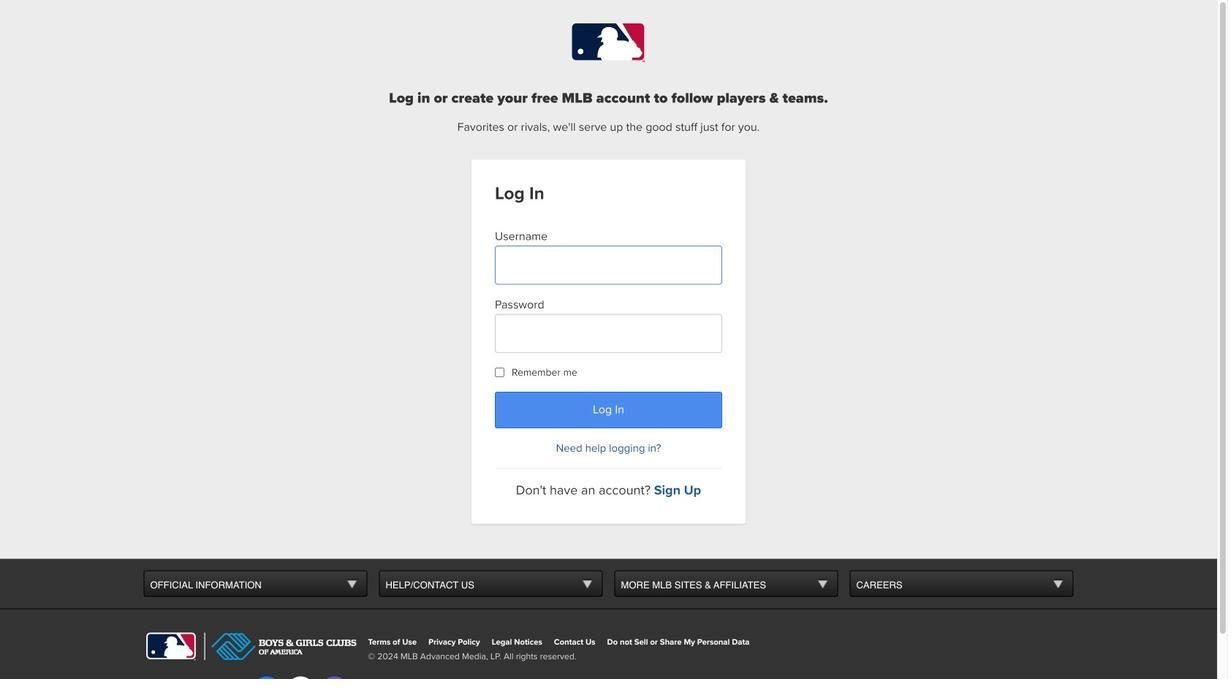 Task type: locate. For each thing, give the bounding box(es) containing it.
None password field
[[495, 314, 722, 353]]

None text field
[[495, 246, 722, 285]]

mlb logo image
[[572, 23, 645, 63]]

mlb.com image
[[144, 633, 198, 661]]

None submit
[[495, 392, 722, 428]]

None checkbox
[[495, 368, 504, 377]]



Task type: describe. For each thing, give the bounding box(es) containing it.
boys and girls club of america image
[[204, 633, 356, 660]]



Task type: vqa. For each thing, say whether or not it's contained in the screenshot.
MLB.TV
no



